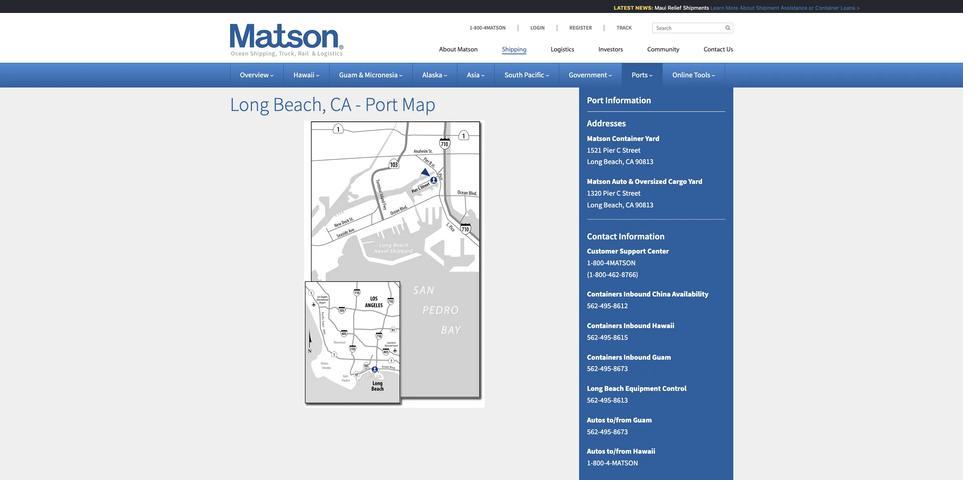 Task type: locate. For each thing, give the bounding box(es) containing it.
1 horizontal spatial port
[[587, 95, 603, 106]]

1 vertical spatial &
[[628, 177, 633, 186]]

2 vertical spatial ca
[[626, 200, 634, 210]]

beach, down hawaii link
[[273, 92, 326, 116]]

1 horizontal spatial contact
[[704, 47, 725, 53]]

container
[[811, 4, 835, 11], [612, 134, 644, 143]]

1 vertical spatial containers
[[587, 321, 622, 331]]

containers inside containers inbound guam 562-495-8673
[[587, 353, 622, 362]]

1 vertical spatial yard
[[688, 177, 703, 186]]

1 vertical spatial 90813
[[635, 200, 653, 210]]

495- inside "containers inbound china availability 562-495-8612"
[[600, 302, 613, 311]]

-
[[355, 92, 361, 116]]

pacific
[[524, 70, 544, 80]]

3 562- from the top
[[587, 365, 600, 374]]

container right or
[[811, 4, 835, 11]]

0 vertical spatial pier
[[603, 146, 615, 155]]

Search search field
[[652, 23, 733, 33]]

1 vertical spatial inbound
[[624, 321, 651, 331]]

contact us
[[704, 47, 733, 53]]

c right 1521
[[617, 146, 621, 155]]

2 562- from the top
[[587, 333, 600, 342]]

information
[[605, 95, 651, 106], [619, 231, 665, 242]]

1 90813 from the top
[[635, 157, 653, 167]]

containers up 8612
[[587, 290, 622, 299]]

latest
[[609, 4, 630, 11]]

2 street from the top
[[622, 189, 640, 198]]

inbound up 8612
[[624, 290, 651, 299]]

about matson
[[439, 47, 478, 53]]

learn more about shipment assistance or container loans > link
[[706, 4, 856, 11]]

& right auto in the right top of the page
[[628, 177, 633, 186]]

china
[[652, 290, 671, 299]]

matson up 1521
[[587, 134, 611, 143]]

autos
[[587, 416, 605, 425], [587, 447, 605, 457]]

5 562- from the top
[[587, 428, 600, 437]]

3 495- from the top
[[600, 365, 613, 374]]

90813 up oversized
[[635, 157, 653, 167]]

containers inside containers inbound hawaii 562-495-8615
[[587, 321, 622, 331]]

track link
[[604, 24, 632, 31]]

about up alaska "link"
[[439, 47, 456, 53]]

containers inside "containers inbound china availability 562-495-8612"
[[587, 290, 622, 299]]

8673 inside containers inbound guam 562-495-8673
[[613, 365, 628, 374]]

equipment
[[625, 384, 661, 394]]

investors
[[599, 47, 623, 53]]

1 vertical spatial c
[[617, 189, 621, 198]]

1 street from the top
[[622, 146, 640, 155]]

2 to/from from the top
[[607, 447, 632, 457]]

1 495- from the top
[[600, 302, 613, 311]]

long left beach
[[587, 384, 603, 394]]

562- inside autos to/from guam 562-495-8673
[[587, 428, 600, 437]]

2 containers from the top
[[587, 321, 622, 331]]

containers inbound guam 562-495-8673
[[587, 353, 671, 374]]

2 c from the top
[[617, 189, 621, 198]]

1 vertical spatial street
[[622, 189, 640, 198]]

to/from up matson
[[607, 447, 632, 457]]

oversized
[[635, 177, 667, 186]]

1 horizontal spatial &
[[628, 177, 633, 186]]

8673 inside autos to/from guam 562-495-8673
[[613, 428, 628, 437]]

containers down 8615
[[587, 353, 622, 362]]

inbound
[[624, 290, 651, 299], [624, 321, 651, 331], [624, 353, 651, 362]]

pier right 1320
[[603, 189, 615, 198]]

long beach, ca - port map
[[230, 92, 436, 116]]

yard inside matson auto & oversized cargo yard 1320 pier c street long beach, ca 90813
[[688, 177, 703, 186]]

ca up auto in the right top of the page
[[626, 157, 634, 167]]

1 horizontal spatial yard
[[688, 177, 703, 186]]

8673 up beach
[[613, 365, 628, 374]]

1-800-4matson
[[470, 24, 506, 31]]

to/from inside autos to/from guam 562-495-8673
[[607, 416, 632, 425]]

contact inside top menu navigation
[[704, 47, 725, 53]]

container down addresses
[[612, 134, 644, 143]]

495- down beach
[[600, 396, 613, 405]]

(1-
[[587, 270, 595, 279]]

matson container yard 1521 pier c street long beach, ca 90813
[[587, 134, 659, 167]]

long down 1521
[[587, 157, 602, 167]]

8673
[[613, 365, 628, 374], [613, 428, 628, 437]]

0 horizontal spatial 4matson
[[484, 24, 506, 31]]

to/from for 4-
[[607, 447, 632, 457]]

contact inside section
[[587, 231, 617, 242]]

562- for containers inbound guam 562-495-8673
[[587, 365, 600, 374]]

yard
[[645, 134, 659, 143], [688, 177, 703, 186]]

street up auto in the right top of the page
[[622, 146, 640, 155]]

0 horizontal spatial about
[[439, 47, 456, 53]]

hawaii
[[293, 70, 314, 80], [652, 321, 674, 331], [633, 447, 655, 457]]

autos to/from guam 562-495-8673
[[587, 416, 652, 437]]

2 vertical spatial 1-
[[587, 459, 593, 468]]

beach, inside matson container yard 1521 pier c street long beach, ca 90813
[[604, 157, 624, 167]]

contact up customer
[[587, 231, 617, 242]]

containers
[[587, 290, 622, 299], [587, 321, 622, 331], [587, 353, 622, 362]]

1- for customer support center 1-800-4matson (1-800-462-8766)
[[587, 258, 593, 268]]

1 vertical spatial beach,
[[604, 157, 624, 167]]

0 vertical spatial street
[[622, 146, 640, 155]]

1 vertical spatial matson
[[587, 134, 611, 143]]

inbound inside containers inbound guam 562-495-8673
[[624, 353, 651, 362]]

containers for 8615
[[587, 321, 622, 331]]

auto
[[612, 177, 627, 186]]

1 vertical spatial container
[[612, 134, 644, 143]]

yard inside matson container yard 1521 pier c street long beach, ca 90813
[[645, 134, 659, 143]]

1 vertical spatial to/from
[[607, 447, 632, 457]]

495- up beach
[[600, 365, 613, 374]]

matson
[[457, 47, 478, 53], [587, 134, 611, 143], [587, 177, 611, 186]]

2 vertical spatial matson
[[587, 177, 611, 186]]

ca inside matson auto & oversized cargo yard 1320 pier c street long beach, ca 90813
[[626, 200, 634, 210]]

2 pier from the top
[[603, 189, 615, 198]]

containers up 8615
[[587, 321, 622, 331]]

cargo
[[668, 177, 687, 186]]

0 horizontal spatial contact
[[587, 231, 617, 242]]

495- up autos to/from hawaii 1-800-4-matson at the right
[[600, 428, 613, 437]]

4matson up 462-
[[606, 258, 636, 268]]

1 vertical spatial 8673
[[613, 428, 628, 437]]

information down "ports"
[[605, 95, 651, 106]]

guam up the -
[[339, 70, 357, 80]]

1- left 4-
[[587, 459, 593, 468]]

2 vertical spatial guam
[[633, 416, 652, 425]]

matson up asia
[[457, 47, 478, 53]]

c
[[617, 146, 621, 155], [617, 189, 621, 198]]

beach,
[[273, 92, 326, 116], [604, 157, 624, 167], [604, 200, 624, 210]]

guam down the 'long beach equipment control 562-495-8613'
[[633, 416, 652, 425]]

search image
[[725, 25, 730, 30]]

495- inside containers inbound guam 562-495-8673
[[600, 365, 613, 374]]

to/from down '8613'
[[607, 416, 632, 425]]

0 vertical spatial 1-
[[470, 24, 474, 31]]

8673 for inbound
[[613, 365, 628, 374]]

0 vertical spatial yard
[[645, 134, 659, 143]]

562- inside "containers inbound china availability 562-495-8612"
[[587, 302, 600, 311]]

about right more
[[735, 4, 750, 11]]

0 horizontal spatial container
[[612, 134, 644, 143]]

online
[[672, 70, 693, 80]]

inbound up 8615
[[624, 321, 651, 331]]

1 horizontal spatial about
[[735, 4, 750, 11]]

0 vertical spatial to/from
[[607, 416, 632, 425]]

to/from
[[607, 416, 632, 425], [607, 447, 632, 457]]

0 vertical spatial container
[[811, 4, 835, 11]]

495- down 462-
[[600, 302, 613, 311]]

2 vertical spatial hawaii
[[633, 447, 655, 457]]

section
[[569, 75, 743, 481]]

inbound down 8615
[[624, 353, 651, 362]]

0 vertical spatial containers
[[587, 290, 622, 299]]

3 inbound from the top
[[624, 353, 651, 362]]

ca down auto in the right top of the page
[[626, 200, 634, 210]]

customer support center 1-800-4matson (1-800-462-8766)
[[587, 247, 669, 279]]

online tools
[[672, 70, 710, 80]]

autos inside autos to/from hawaii 1-800-4-matson
[[587, 447, 605, 457]]

autos down beach
[[587, 416, 605, 425]]

matson inside matson container yard 1521 pier c street long beach, ca 90813
[[587, 134, 611, 143]]

8673 for to/from
[[613, 428, 628, 437]]

1- inside autos to/from hawaii 1-800-4-matson
[[587, 459, 593, 468]]

0 vertical spatial guam
[[339, 70, 357, 80]]

containers inbound china availability 562-495-8612
[[587, 290, 709, 311]]

autos down autos to/from guam 562-495-8673 at the bottom
[[587, 447, 605, 457]]

ports
[[632, 70, 648, 80]]

ca left the -
[[330, 92, 351, 116]]

&
[[359, 70, 363, 80], [628, 177, 633, 186]]

0 horizontal spatial &
[[359, 70, 363, 80]]

street inside matson auto & oversized cargo yard 1320 pier c street long beach, ca 90813
[[622, 189, 640, 198]]

matson auto & oversized cargo yard 1320 pier c street long beach, ca 90813
[[587, 177, 703, 210]]

contact left us in the right top of the page
[[704, 47, 725, 53]]

4matson
[[484, 24, 506, 31], [606, 258, 636, 268]]

more
[[721, 4, 734, 11]]

inbound inside containers inbound hawaii 562-495-8615
[[624, 321, 651, 331]]

2 vertical spatial containers
[[587, 353, 622, 362]]

matson for matson container yard
[[587, 134, 611, 143]]

495-
[[600, 302, 613, 311], [600, 333, 613, 342], [600, 365, 613, 374], [600, 396, 613, 405], [600, 428, 613, 437]]

hawaii inside autos to/from hawaii 1-800-4-matson
[[633, 447, 655, 457]]

contact
[[704, 47, 725, 53], [587, 231, 617, 242]]

1 containers from the top
[[587, 290, 622, 299]]

hawaii for autos to/from hawaii
[[633, 447, 655, 457]]

1 c from the top
[[617, 146, 621, 155]]

1 to/from from the top
[[607, 416, 632, 425]]

1- up 'about matson' link
[[470, 24, 474, 31]]

autos to/from hawaii 1-800-4-matson
[[587, 447, 655, 468]]

495- inside autos to/from guam 562-495-8673
[[600, 428, 613, 437]]

overview link
[[240, 70, 274, 80]]

investors link
[[586, 43, 635, 59]]

beach, down auto in the right top of the page
[[604, 200, 624, 210]]

1 vertical spatial 4matson
[[606, 258, 636, 268]]

long
[[230, 92, 269, 116], [587, 157, 602, 167], [587, 200, 602, 210], [587, 384, 603, 394]]

to/from inside autos to/from hawaii 1-800-4-matson
[[607, 447, 632, 457]]

long beach image
[[304, 120, 485, 409]]

0 horizontal spatial yard
[[645, 134, 659, 143]]

containers for 495-
[[587, 290, 622, 299]]

support
[[620, 247, 646, 256]]

4matson up shipping
[[484, 24, 506, 31]]

c down auto in the right top of the page
[[617, 189, 621, 198]]

1- up "(1-"
[[587, 258, 593, 268]]

port right the -
[[365, 92, 398, 116]]

1 vertical spatial 1-
[[587, 258, 593, 268]]

containers for 8673
[[587, 353, 622, 362]]

1521
[[587, 146, 602, 155]]

1-
[[470, 24, 474, 31], [587, 258, 593, 268], [587, 459, 593, 468]]

562-
[[587, 302, 600, 311], [587, 333, 600, 342], [587, 365, 600, 374], [587, 396, 600, 405], [587, 428, 600, 437]]

1 vertical spatial ca
[[626, 157, 634, 167]]

0 vertical spatial contact
[[704, 47, 725, 53]]

2 vertical spatial inbound
[[624, 353, 651, 362]]

guam for autos to/from guam
[[633, 416, 652, 425]]

562- inside containers inbound guam 562-495-8673
[[587, 365, 600, 374]]

0 vertical spatial information
[[605, 95, 651, 106]]

pier right 1521
[[603, 146, 615, 155]]

1- inside customer support center 1-800-4matson (1-800-462-8766)
[[587, 258, 593, 268]]

guam inside autos to/from guam 562-495-8673
[[633, 416, 652, 425]]

1 horizontal spatial 4matson
[[606, 258, 636, 268]]

information up support
[[619, 231, 665, 242]]

1 vertical spatial hawaii
[[652, 321, 674, 331]]

container inside matson container yard 1521 pier c street long beach, ca 90813
[[612, 134, 644, 143]]

guam up control
[[652, 353, 671, 362]]

>
[[852, 4, 856, 11]]

0 vertical spatial inbound
[[624, 290, 651, 299]]

4 495- from the top
[[600, 396, 613, 405]]

long down 1320
[[587, 200, 602, 210]]

None search field
[[652, 23, 733, 33]]

micronesia
[[365, 70, 398, 80]]

1 vertical spatial about
[[439, 47, 456, 53]]

5 495- from the top
[[600, 428, 613, 437]]

map
[[402, 92, 436, 116]]

hawaii down blue matson logo with ocean, shipping, truck, rail and logistics written beneath it. at the left of page
[[293, 70, 314, 80]]

2 495- from the top
[[600, 333, 613, 342]]

relief
[[663, 4, 677, 11]]

autos inside autos to/from guam 562-495-8673
[[587, 416, 605, 425]]

2 inbound from the top
[[624, 321, 651, 331]]

port
[[365, 92, 398, 116], [587, 95, 603, 106]]

long beach equipment control 562-495-8613
[[587, 384, 687, 405]]

90813
[[635, 157, 653, 167], [635, 200, 653, 210]]

inbound for 562-495-8615
[[624, 321, 651, 331]]

shipment
[[752, 4, 775, 11]]

0 vertical spatial c
[[617, 146, 621, 155]]

track
[[617, 24, 632, 31]]

2 vertical spatial beach,
[[604, 200, 624, 210]]

0 vertical spatial 8673
[[613, 365, 628, 374]]

shipments
[[679, 4, 705, 11]]

1 8673 from the top
[[613, 365, 628, 374]]

0 horizontal spatial port
[[365, 92, 398, 116]]

4 562- from the top
[[587, 396, 600, 405]]

562- inside containers inbound hawaii 562-495-8615
[[587, 333, 600, 342]]

contact for contact information
[[587, 231, 617, 242]]

90813 inside matson auto & oversized cargo yard 1320 pier c street long beach, ca 90813
[[635, 200, 653, 210]]

2 autos from the top
[[587, 447, 605, 457]]

1 pier from the top
[[603, 146, 615, 155]]

& inside matson auto & oversized cargo yard 1320 pier c street long beach, ca 90813
[[628, 177, 633, 186]]

1 562- from the top
[[587, 302, 600, 311]]

login
[[530, 24, 545, 31]]

495- inside containers inbound hawaii 562-495-8615
[[600, 333, 613, 342]]

1 vertical spatial information
[[619, 231, 665, 242]]

1 vertical spatial contact
[[587, 231, 617, 242]]

information for contact information
[[619, 231, 665, 242]]

street
[[622, 146, 640, 155], [622, 189, 640, 198]]

2 90813 from the top
[[635, 200, 653, 210]]

3 containers from the top
[[587, 353, 622, 362]]

long down overview
[[230, 92, 269, 116]]

guam inside containers inbound guam 562-495-8673
[[652, 353, 671, 362]]

1 horizontal spatial container
[[811, 4, 835, 11]]

inbound inside "containers inbound china availability 562-495-8612"
[[624, 290, 651, 299]]

hawaii up matson
[[633, 447, 655, 457]]

1 vertical spatial pier
[[603, 189, 615, 198]]

2 8673 from the top
[[613, 428, 628, 437]]

8673 up autos to/from hawaii 1-800-4-matson at the right
[[613, 428, 628, 437]]

asia
[[467, 70, 480, 80]]

& left micronesia
[[359, 70, 363, 80]]

beach
[[604, 384, 624, 394]]

beach, up auto in the right top of the page
[[604, 157, 624, 167]]

0 vertical spatial 90813
[[635, 157, 653, 167]]

matson inside matson auto & oversized cargo yard 1320 pier c street long beach, ca 90813
[[587, 177, 611, 186]]

1 inbound from the top
[[624, 290, 651, 299]]

495- up containers inbound guam 562-495-8673
[[600, 333, 613, 342]]

street down auto in the right top of the page
[[622, 189, 640, 198]]

8612
[[613, 302, 628, 311]]

0 vertical spatial autos
[[587, 416, 605, 425]]

ports link
[[632, 70, 653, 80]]

1 autos from the top
[[587, 416, 605, 425]]

port down the government link
[[587, 95, 603, 106]]

alaska
[[423, 70, 442, 80]]

90813 down oversized
[[635, 200, 653, 210]]

hawaii down "containers inbound china availability 562-495-8612"
[[652, 321, 674, 331]]

0 vertical spatial &
[[359, 70, 363, 80]]

hawaii inside containers inbound hawaii 562-495-8615
[[652, 321, 674, 331]]

news:
[[631, 4, 649, 11]]

matson up 1320
[[587, 177, 611, 186]]

562- for containers inbound hawaii 562-495-8615
[[587, 333, 600, 342]]

1 vertical spatial autos
[[587, 447, 605, 457]]

1 vertical spatial guam
[[652, 353, 671, 362]]

pier inside matson container yard 1521 pier c street long beach, ca 90813
[[603, 146, 615, 155]]

0 vertical spatial matson
[[457, 47, 478, 53]]



Task type: describe. For each thing, give the bounding box(es) containing it.
section containing port information
[[569, 75, 743, 481]]

containers inbound hawaii 562-495-8615
[[587, 321, 674, 342]]

contact information
[[587, 231, 665, 242]]

800- inside autos to/from hawaii 1-800-4-matson
[[593, 459, 606, 468]]

matson
[[612, 459, 638, 468]]

pier inside matson auto & oversized cargo yard 1320 pier c street long beach, ca 90813
[[603, 189, 615, 198]]

long inside matson auto & oversized cargo yard 1320 pier c street long beach, ca 90813
[[587, 200, 602, 210]]

autos for 800-
[[587, 447, 605, 457]]

462-
[[608, 270, 621, 279]]

562- inside the 'long beach equipment control 562-495-8613'
[[587, 396, 600, 405]]

c inside matson container yard 1521 pier c street long beach, ca 90813
[[617, 146, 621, 155]]

hawaii for containers inbound hawaii
[[652, 321, 674, 331]]

about matson link
[[439, 43, 490, 59]]

0 vertical spatial 4matson
[[484, 24, 506, 31]]

4matson inside customer support center 1-800-4matson (1-800-462-8766)
[[606, 258, 636, 268]]

inbound for 562-495-8612
[[624, 290, 651, 299]]

information for port information
[[605, 95, 651, 106]]

community link
[[635, 43, 692, 59]]

autos for 495-
[[587, 416, 605, 425]]

1- for autos to/from hawaii 1-800-4-matson
[[587, 459, 593, 468]]

south pacific
[[505, 70, 544, 80]]

495- inside the 'long beach equipment control 562-495-8613'
[[600, 396, 613, 405]]

loans
[[836, 4, 851, 11]]

8615
[[613, 333, 628, 342]]

assistance
[[776, 4, 803, 11]]

0 vertical spatial ca
[[330, 92, 351, 116]]

register
[[569, 24, 592, 31]]

overview
[[240, 70, 269, 80]]

guam for containers inbound guam
[[652, 353, 671, 362]]

addresses
[[587, 118, 626, 129]]

logistics link
[[539, 43, 586, 59]]

long inside matson container yard 1521 pier c street long beach, ca 90813
[[587, 157, 602, 167]]

matson inside top menu navigation
[[457, 47, 478, 53]]

inbound for 562-495-8673
[[624, 353, 651, 362]]

guam & micronesia
[[339, 70, 398, 80]]

0 vertical spatial beach,
[[273, 92, 326, 116]]

about inside top menu navigation
[[439, 47, 456, 53]]

or
[[804, 4, 810, 11]]

customer
[[587, 247, 618, 256]]

495- for autos to/from guam
[[600, 428, 613, 437]]

4-
[[606, 459, 612, 468]]

guam & micronesia link
[[339, 70, 403, 80]]

street inside matson container yard 1521 pier c street long beach, ca 90813
[[622, 146, 640, 155]]

register link
[[557, 24, 604, 31]]

c inside matson auto & oversized cargo yard 1320 pier c street long beach, ca 90813
[[617, 189, 621, 198]]

495- for containers inbound guam
[[600, 365, 613, 374]]

1320
[[587, 189, 602, 198]]

blue matson logo with ocean, shipping, truck, rail and logistics written beneath it. image
[[230, 24, 344, 57]]

maui
[[650, 4, 662, 11]]

contact for contact us
[[704, 47, 725, 53]]

beach, inside matson auto & oversized cargo yard 1320 pier c street long beach, ca 90813
[[604, 200, 624, 210]]

562- for autos to/from guam 562-495-8673
[[587, 428, 600, 437]]

latest news: maui relief shipments learn more about shipment assistance or container loans >
[[609, 4, 856, 11]]

asia link
[[467, 70, 485, 80]]

to/from for 8673
[[607, 416, 632, 425]]

alaska link
[[423, 70, 447, 80]]

0 vertical spatial about
[[735, 4, 750, 11]]

login link
[[518, 24, 557, 31]]

8766)
[[621, 270, 638, 279]]

8613
[[613, 396, 628, 405]]

0 vertical spatial hawaii
[[293, 70, 314, 80]]

south pacific link
[[505, 70, 549, 80]]

government
[[569, 70, 607, 80]]

shipping link
[[490, 43, 539, 59]]

control
[[662, 384, 687, 394]]

government link
[[569, 70, 612, 80]]

1-800-4matson link
[[470, 24, 518, 31]]

learn
[[706, 4, 720, 11]]

top menu navigation
[[439, 43, 733, 59]]

us
[[726, 47, 733, 53]]

ca inside matson container yard 1521 pier c street long beach, ca 90813
[[626, 157, 634, 167]]

495- for containers inbound hawaii
[[600, 333, 613, 342]]

online tools link
[[672, 70, 715, 80]]

matson for matson auto & oversized cargo yard
[[587, 177, 611, 186]]

logistics
[[551, 47, 574, 53]]

long inside the 'long beach equipment control 562-495-8613'
[[587, 384, 603, 394]]

availability
[[672, 290, 709, 299]]

south
[[505, 70, 523, 80]]

port information
[[587, 95, 651, 106]]

contact us link
[[692, 43, 733, 59]]

shipping
[[502, 47, 527, 53]]

community
[[647, 47, 679, 53]]

90813 inside matson container yard 1521 pier c street long beach, ca 90813
[[635, 157, 653, 167]]

hawaii link
[[293, 70, 319, 80]]

center
[[647, 247, 669, 256]]

tools
[[694, 70, 710, 80]]



Task type: vqa. For each thing, say whether or not it's contained in the screenshot.
the Tools
yes



